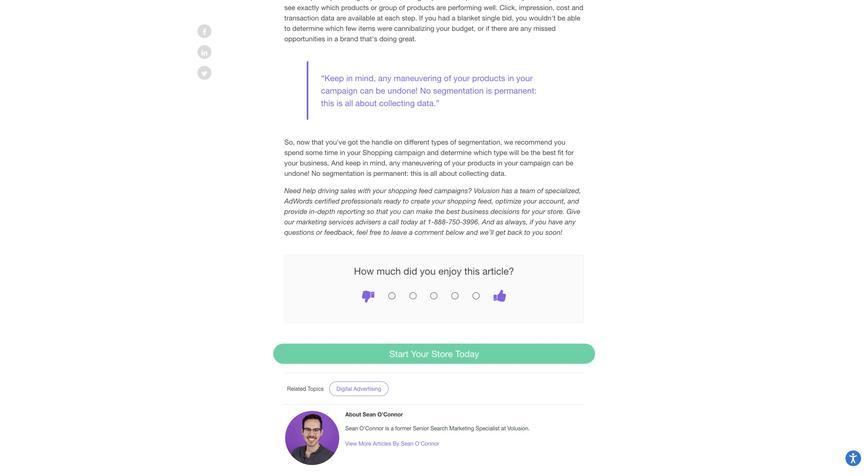 Task type: describe. For each thing, give the bounding box(es) containing it.
related
[[287, 385, 306, 392]]

advertising
[[354, 385, 382, 392]]

3996.
[[463, 218, 480, 226]]

750-
[[449, 218, 463, 226]]

2 vertical spatial this
[[465, 265, 480, 277]]

which
[[474, 148, 492, 156]]

and inside the so, now that you've got the handle on different types of segmentation, we recommend you spend some time in your shopping campaign and determine which type will be the best fit for your business. and keep in mind, any maneuvering of your products in your campaign can be undone! no segmentation is permanent: this is all about collecting data.
[[331, 159, 344, 167]]

business.
[[300, 159, 330, 167]]

2 horizontal spatial be
[[566, 159, 574, 167]]

1-
[[428, 218, 434, 226]]

feed
[[419, 186, 433, 194]]

you right if at the top of page
[[536, 218, 547, 226]]

any inside need help driving sales with your shopping feed campaigns? volusion has a team of specialized, adwords certified professionals ready to create your shopping feed, optimize your account, and provide in-depth reporting so that you can make the best business decisions for your store. give our marketing services advisers a call today at 1-888-750-3996. and as always, if you have any questions or feedback, feel free to leave a comment below and we'll get back to you soon!
[[565, 218, 576, 226]]

so, now that you've got the handle on different types of segmentation, we recommend you spend some time in your shopping campaign and determine which type will be the best fit for your business. and keep in mind, any maneuvering of your products in your campaign can be undone! no segmentation is permanent: this is all about collecting data.
[[285, 138, 574, 177]]

digital
[[337, 385, 352, 392]]

1 horizontal spatial sean
[[363, 411, 376, 417]]

undone! inside keep in mind, any maneuvering of your products in your campaign can be undone! no segmentation is permanent: this is all about collecting data.
[[388, 85, 418, 95]]

optimize
[[496, 197, 522, 205]]

you've
[[326, 138, 346, 146]]

get
[[496, 228, 506, 236]]

for inside the so, now that you've got the handle on different types of segmentation, we recommend you spend some time in your shopping campaign and determine which type will be the best fit for your business. and keep in mind, any maneuvering of your products in your campaign can be undone! no segmentation is permanent: this is all about collecting data.
[[566, 148, 574, 156]]

in-
[[309, 207, 318, 215]]

1 vertical spatial and
[[568, 197, 580, 205]]

keep
[[325, 73, 344, 83]]

at inside need help driving sales with your shopping feed campaigns? volusion has a team of specialized, adwords certified professionals ready to create your shopping feed, optimize your account, and provide in-depth reporting so that you can make the best business decisions for your store. give our marketing services advisers a call today at 1-888-750-3996. and as always, if you have any questions or feedback, feel free to leave a comment below and we'll get back to you soon!
[[420, 218, 426, 226]]

be inside keep in mind, any maneuvering of your products in your campaign can be undone! no segmentation is permanent: this is all about collecting data.
[[376, 85, 386, 95]]

campaign inside keep in mind, any maneuvering of your products in your campaign can be undone! no segmentation is permanent: this is all about collecting data.
[[321, 85, 358, 95]]

so
[[367, 207, 375, 215]]

create
[[411, 197, 430, 205]]

more
[[359, 440, 372, 447]]

former
[[396, 425, 412, 431]]

account,
[[539, 197, 566, 205]]

articles
[[373, 440, 392, 447]]

comment
[[415, 228, 444, 236]]

as
[[497, 218, 504, 226]]

1 vertical spatial shopping
[[448, 197, 476, 205]]

adwords
[[285, 197, 313, 205]]

1 horizontal spatial to
[[403, 197, 409, 205]]

today
[[401, 218, 418, 226]]

permanent: inside keep in mind, any maneuvering of your products in your campaign can be undone! no segmentation is permanent: this is all about collecting data.
[[495, 85, 537, 95]]

help
[[303, 186, 316, 194]]

sales
[[341, 186, 356, 194]]

sean o'connor is a former senior search marketing specialist at volusion.
[[346, 425, 530, 431]]

best inside need help driving sales with your shopping feed campaigns? volusion has a team of specialized, adwords certified professionals ready to create your shopping feed, optimize your account, and provide in-depth reporting so that you can make the best business decisions for your store. give our marketing services advisers a call today at 1-888-750-3996. and as always, if you have any questions or feedback, feel free to leave a comment below and we'll get back to you soon!
[[447, 207, 460, 215]]

professionals
[[342, 197, 382, 205]]

team
[[520, 186, 536, 194]]

marketing
[[450, 425, 474, 431]]

collecting inside keep in mind, any maneuvering of your products in your campaign can be undone! no segmentation is permanent: this is all about collecting data.
[[379, 98, 415, 108]]

view more articles by sean o'connor link
[[346, 439, 440, 448]]

1 horizontal spatial o'connor
[[415, 440, 440, 447]]

with
[[358, 186, 371, 194]]

by
[[393, 440, 400, 447]]

facebook image
[[203, 28, 207, 35]]

how
[[354, 265, 374, 277]]

you up call
[[390, 207, 401, 215]]

all inside keep in mind, any maneuvering of your products in your campaign can be undone! no segmentation is permanent: this is all about collecting data.
[[345, 98, 353, 108]]

feedback,
[[325, 228, 355, 236]]

1 horizontal spatial be
[[521, 148, 529, 156]]

products inside keep in mind, any maneuvering of your products in your campaign can be undone! no segmentation is permanent: this is all about collecting data.
[[473, 73, 506, 83]]

fit
[[558, 148, 564, 156]]

segmentation inside keep in mind, any maneuvering of your products in your campaign can be undone! no segmentation is permanent: this is all about collecting data.
[[434, 85, 484, 95]]

give
[[567, 207, 581, 215]]

did
[[404, 265, 418, 277]]

all inside the so, now that you've got the handle on different types of segmentation, we recommend you spend some time in your shopping campaign and determine which type will be the best fit for your business. and keep in mind, any maneuvering of your products in your campaign can be undone! no segmentation is permanent: this is all about collecting data.
[[431, 169, 438, 177]]

so,
[[285, 138, 295, 146]]

now
[[297, 138, 310, 146]]

advisers
[[356, 218, 381, 226]]

services
[[329, 218, 354, 226]]

we'll
[[480, 228, 494, 236]]

you inside the so, now that you've got the handle on different types of segmentation, we recommend you spend some time in your shopping campaign and determine which type will be the best fit for your business. and keep in mind, any maneuvering of your products in your campaign can be undone! no segmentation is permanent: this is all about collecting data.
[[555, 138, 566, 146]]

segmentation,
[[459, 138, 503, 146]]

marketing
[[297, 218, 327, 226]]

about inside the so, now that you've got the handle on different types of segmentation, we recommend you spend some time in your shopping campaign and determine which type will be the best fit for your business. and keep in mind, any maneuvering of your products in your campaign can be undone! no segmentation is permanent: this is all about collecting data.
[[440, 169, 457, 177]]

2 horizontal spatial the
[[531, 148, 541, 156]]

any inside the so, now that you've got the handle on different types of segmentation, we recommend you spend some time in your shopping campaign and determine which type will be the best fit for your business. and keep in mind, any maneuvering of your products in your campaign can be undone! no segmentation is permanent: this is all about collecting data.
[[390, 159, 401, 167]]

has
[[502, 186, 513, 194]]

reporting
[[337, 207, 365, 215]]

need help driving sales with your shopping feed campaigns? volusion has a team of specialized, adwords certified professionals ready to create your shopping feed, optimize your account, and provide in-depth reporting so that you can make the best business decisions for your store. give our marketing services advisers a call today at 1-888-750-3996. and as always, if you have any questions or feedback, feel free to leave a comment below and we'll get back to you soon!
[[285, 186, 582, 236]]

different
[[404, 138, 430, 146]]

this inside the so, now that you've got the handle on different types of segmentation, we recommend you spend some time in your shopping campaign and determine which type will be the best fit for your business. and keep in mind, any maneuvering of your products in your campaign can be undone! no segmentation is permanent: this is all about collecting data.
[[411, 169, 422, 177]]

today
[[455, 348, 479, 359]]

on
[[395, 138, 403, 146]]

0 vertical spatial o'connor
[[378, 411, 403, 417]]

got
[[348, 138, 358, 146]]

digital advertising
[[337, 385, 382, 392]]

mind, inside the so, now that you've got the handle on different types of segmentation, we recommend you spend some time in your shopping campaign and determine which type will be the best fit for your business. and keep in mind, any maneuvering of your products in your campaign can be undone! no segmentation is permanent: this is all about collecting data.
[[370, 159, 388, 167]]

driving
[[318, 186, 339, 194]]

or
[[316, 228, 323, 236]]

always,
[[506, 218, 528, 226]]

any inside keep in mind, any maneuvering of your products in your campaign can be undone! no segmentation is permanent: this is all about collecting data.
[[378, 73, 392, 83]]

your
[[411, 348, 429, 359]]

leave
[[392, 228, 407, 236]]

type
[[494, 148, 508, 156]]

open accessibe: accessibility options, statement and help image
[[850, 453, 858, 463]]

maneuvering inside keep in mind, any maneuvering of your products in your campaign can be undone! no segmentation is permanent: this is all about collecting data.
[[394, 73, 442, 83]]

2 horizontal spatial to
[[525, 228, 531, 236]]

below
[[446, 228, 465, 236]]

recommend
[[515, 138, 553, 146]]

that inside need help driving sales with your shopping feed campaigns? volusion has a team of specialized, adwords certified professionals ready to create your shopping feed, optimize your account, and provide in-depth reporting so that you can make the best business decisions for your store. give our marketing services advisers a call today at 1-888-750-3996. and as always, if you have any questions or feedback, feel free to leave a comment below and we'll get back to you soon!
[[377, 207, 388, 215]]

if
[[530, 218, 534, 226]]

shopping
[[363, 148, 393, 156]]

will
[[510, 148, 519, 156]]

some
[[306, 148, 323, 156]]

types
[[432, 138, 449, 146]]

a left call
[[383, 218, 387, 226]]

and inside the so, now that you've got the handle on different types of segmentation, we recommend you spend some time in your shopping campaign and determine which type will be the best fit for your business. and keep in mind, any maneuvering of your products in your campaign can be undone! no segmentation is permanent: this is all about collecting data.
[[427, 148, 439, 156]]

maneuvering inside the so, now that you've got the handle on different types of segmentation, we recommend you spend some time in your shopping campaign and determine which type will be the best fit for your business. and keep in mind, any maneuvering of your products in your campaign can be undone! no segmentation is permanent: this is all about collecting data.
[[403, 159, 442, 167]]

2 vertical spatial and
[[467, 228, 478, 236]]

permanent: inside the so, now that you've got the handle on different types of segmentation, we recommend you spend some time in your shopping campaign and determine which type will be the best fit for your business. and keep in mind, any maneuvering of your products in your campaign can be undone! no segmentation is permanent: this is all about collecting data.
[[374, 169, 409, 177]]



Task type: vqa. For each thing, say whether or not it's contained in the screenshot.
the Don't
no



Task type: locate. For each thing, give the bounding box(es) containing it.
best left fit
[[543, 148, 556, 156]]

1 vertical spatial maneuvering
[[403, 159, 442, 167]]

sean down the about
[[346, 425, 358, 431]]

time
[[325, 148, 338, 156]]

at left 1-
[[420, 218, 426, 226]]

2 horizontal spatial and
[[568, 197, 580, 205]]

and down types
[[427, 148, 439, 156]]

1 horizontal spatial all
[[431, 169, 438, 177]]

you down if at the top of page
[[533, 228, 544, 236]]

2 vertical spatial any
[[565, 218, 576, 226]]

ready
[[384, 197, 401, 205]]

0 vertical spatial for
[[566, 148, 574, 156]]

o'connor
[[360, 425, 384, 431]]

mind, inside keep in mind, any maneuvering of your products in your campaign can be undone! no segmentation is permanent: this is all about collecting data.
[[355, 73, 376, 83]]

this right the enjoy
[[465, 265, 480, 277]]

1 vertical spatial o'connor
[[415, 440, 440, 447]]

specialist
[[476, 425, 500, 431]]

0 vertical spatial collecting
[[379, 98, 415, 108]]

0 horizontal spatial shopping
[[388, 186, 417, 194]]

1 vertical spatial campaign
[[395, 148, 425, 156]]

shopping down "campaigns?"
[[448, 197, 476, 205]]

campaign
[[321, 85, 358, 95], [395, 148, 425, 156], [520, 159, 551, 167]]

at left volusion.
[[502, 425, 506, 431]]

1 horizontal spatial and
[[482, 218, 495, 226]]

no inside keep in mind, any maneuvering of your products in your campaign can be undone! no segmentation is permanent: this is all about collecting data.
[[420, 85, 431, 95]]

decisions
[[491, 207, 520, 215]]

1 vertical spatial all
[[431, 169, 438, 177]]

to right ready
[[403, 197, 409, 205]]

search
[[431, 425, 448, 431]]

products inside the so, now that you've got the handle on different types of segmentation, we recommend you spend some time in your shopping campaign and determine which type will be the best fit for your business. and keep in mind, any maneuvering of your products in your campaign can be undone! no segmentation is permanent: this is all about collecting data.
[[468, 159, 496, 167]]

1 horizontal spatial permanent:
[[495, 85, 537, 95]]

0 vertical spatial best
[[543, 148, 556, 156]]

twitter image
[[201, 70, 208, 77]]

a down today on the left top of page
[[409, 228, 413, 236]]

1 vertical spatial data.
[[491, 169, 507, 177]]

0 vertical spatial shopping
[[388, 186, 417, 194]]

make
[[417, 207, 433, 215]]

start your store today
[[390, 348, 479, 359]]

of inside keep in mind, any maneuvering of your products in your campaign can be undone! no segmentation is permanent: this is all about collecting data.
[[444, 73, 452, 83]]

need
[[285, 186, 301, 194]]

collecting inside the so, now that you've got the handle on different types of segmentation, we recommend you spend some time in your shopping campaign and determine which type will be the best fit for your business. and keep in mind, any maneuvering of your products in your campaign can be undone! no segmentation is permanent: this is all about collecting data.
[[459, 169, 489, 177]]

depth
[[318, 207, 336, 215]]

and inside need help driving sales with your shopping feed campaigns? volusion has a team of specialized, adwords certified professionals ready to create your shopping feed, optimize your account, and provide in-depth reporting so that you can make the best business decisions for your store. give our marketing services advisers a call today at 1-888-750-3996. and as always, if you have any questions or feedback, feel free to leave a comment below and we'll get back to you soon!
[[482, 218, 495, 226]]

a right has on the top
[[515, 186, 518, 194]]

0 horizontal spatial about
[[356, 98, 377, 108]]

1 vertical spatial the
[[531, 148, 541, 156]]

to
[[403, 197, 409, 205], [383, 228, 390, 236], [525, 228, 531, 236]]

1 vertical spatial segmentation
[[323, 169, 365, 177]]

0 horizontal spatial campaign
[[321, 85, 358, 95]]

the down "recommend"
[[531, 148, 541, 156]]

1 horizontal spatial undone!
[[388, 85, 418, 95]]

permanent:
[[495, 85, 537, 95], [374, 169, 409, 177]]

that inside the so, now that you've got the handle on different types of segmentation, we recommend you spend some time in your shopping campaign and determine which type will be the best fit for your business. and keep in mind, any maneuvering of your products in your campaign can be undone! no segmentation is permanent: this is all about collecting data.
[[312, 138, 324, 146]]

0 vertical spatial about
[[356, 98, 377, 108]]

1 horizontal spatial data.
[[491, 169, 507, 177]]

volusion.
[[508, 425, 530, 431]]

about inside keep in mind, any maneuvering of your products in your campaign can be undone! no segmentation is permanent: this is all about collecting data.
[[356, 98, 377, 108]]

1 vertical spatial about
[[440, 169, 457, 177]]

0 vertical spatial campaign
[[321, 85, 358, 95]]

0 vertical spatial this
[[321, 98, 335, 108]]

this up feed
[[411, 169, 422, 177]]

store.
[[548, 207, 565, 215]]

0 horizontal spatial permanent:
[[374, 169, 409, 177]]

this down keep
[[321, 98, 335, 108]]

0 horizontal spatial that
[[312, 138, 324, 146]]

of inside need help driving sales with your shopping feed campaigns? volusion has a team of specialized, adwords certified professionals ready to create your shopping feed, optimize your account, and provide in-depth reporting so that you can make the best business decisions for your store. give our marketing services advisers a call today at 1-888-750-3996. and as always, if you have any questions or feedback, feel free to leave a comment below and we'll get back to you soon!
[[538, 186, 544, 194]]

and up we'll
[[482, 218, 495, 226]]

and
[[331, 159, 344, 167], [482, 218, 495, 226]]

0 horizontal spatial to
[[383, 228, 390, 236]]

linkedin image
[[202, 49, 208, 56]]

mind,
[[355, 73, 376, 83], [370, 159, 388, 167]]

0 vertical spatial undone!
[[388, 85, 418, 95]]

0 horizontal spatial collecting
[[379, 98, 415, 108]]

topics
[[308, 385, 324, 392]]

1 vertical spatial mind,
[[370, 159, 388, 167]]

for up if at the top of page
[[522, 207, 530, 215]]

campaign down different
[[395, 148, 425, 156]]

volusion
[[474, 186, 500, 194]]

can inside the so, now that you've got the handle on different types of segmentation, we recommend you spend some time in your shopping campaign and determine which type will be the best fit for your business. and keep in mind, any maneuvering of your products in your campaign can be undone! no segmentation is permanent: this is all about collecting data.
[[553, 159, 564, 167]]

0 horizontal spatial at
[[420, 218, 426, 226]]

2 vertical spatial be
[[566, 159, 574, 167]]

1 horizontal spatial no
[[420, 85, 431, 95]]

0 horizontal spatial and
[[427, 148, 439, 156]]

1 horizontal spatial collecting
[[459, 169, 489, 177]]

0 horizontal spatial this
[[321, 98, 335, 108]]

campaign down "recommend"
[[520, 159, 551, 167]]

2 vertical spatial sean
[[401, 440, 414, 447]]

your
[[454, 73, 470, 83], [517, 73, 533, 83], [347, 148, 361, 156], [285, 159, 298, 167], [452, 159, 466, 167], [505, 159, 518, 167], [373, 186, 387, 194], [432, 197, 446, 205], [524, 197, 537, 205], [532, 207, 546, 215]]

0 horizontal spatial the
[[360, 138, 370, 146]]

1 vertical spatial can
[[553, 159, 564, 167]]

you right did
[[420, 265, 436, 277]]

2 horizontal spatial sean
[[401, 440, 414, 447]]

and up give
[[568, 197, 580, 205]]

0 vertical spatial segmentation
[[434, 85, 484, 95]]

keep
[[346, 159, 361, 167]]

data. inside keep in mind, any maneuvering of your products in your campaign can be undone! no segmentation is permanent: this is all about collecting data.
[[417, 98, 436, 108]]

back
[[508, 228, 523, 236]]

for inside need help driving sales with your shopping feed campaigns? volusion has a team of specialized, adwords certified professionals ready to create your shopping feed, optimize your account, and provide in-depth reporting so that you can make the best business decisions for your store. give our marketing services advisers a call today at 1-888-750-3996. and as always, if you have any questions or feedback, feel free to leave a comment below and we'll get back to you soon!
[[522, 207, 530, 215]]

0 horizontal spatial undone!
[[285, 169, 310, 177]]

1 vertical spatial permanent:
[[374, 169, 409, 177]]

2 horizontal spatial can
[[553, 159, 564, 167]]

free
[[370, 228, 382, 236]]

0 horizontal spatial best
[[447, 207, 460, 215]]

o'connor down senior
[[415, 440, 440, 447]]

much
[[377, 265, 401, 277]]

sean inside view more articles by sean o'connor link
[[401, 440, 414, 447]]

this inside keep in mind, any maneuvering of your products in your campaign can be undone! no segmentation is permanent: this is all about collecting data.
[[321, 98, 335, 108]]

enjoy
[[439, 265, 462, 277]]

undone! inside the so, now that you've got the handle on different types of segmentation, we recommend you spend some time in your shopping campaign and determine which type will be the best fit for your business. and keep in mind, any maneuvering of your products in your campaign can be undone! no segmentation is permanent: this is all about collecting data.
[[285, 169, 310, 177]]

0 horizontal spatial for
[[522, 207, 530, 215]]

our
[[285, 218, 295, 226]]

1 horizontal spatial shopping
[[448, 197, 476, 205]]

feel
[[357, 228, 368, 236]]

o'connor
[[378, 411, 403, 417], [415, 440, 440, 447]]

shopping up ready
[[388, 186, 417, 194]]

specialized,
[[546, 186, 582, 194]]

store
[[432, 348, 453, 359]]

0 horizontal spatial segmentation
[[323, 169, 365, 177]]

to right free
[[383, 228, 390, 236]]

0 horizontal spatial can
[[360, 85, 374, 95]]

1 horizontal spatial segmentation
[[434, 85, 484, 95]]

1 vertical spatial no
[[312, 169, 321, 177]]

segmentation inside the so, now that you've got the handle on different types of segmentation, we recommend you spend some time in your shopping campaign and determine which type will be the best fit for your business. and keep in mind, any maneuvering of your products in your campaign can be undone! no segmentation is permanent: this is all about collecting data.
[[323, 169, 365, 177]]

determine
[[441, 148, 472, 156]]

data. inside the so, now that you've got the handle on different types of segmentation, we recommend you spend some time in your shopping campaign and determine which type will be the best fit for your business. and keep in mind, any maneuvering of your products in your campaign can be undone! no segmentation is permanent: this is all about collecting data.
[[491, 169, 507, 177]]

1 vertical spatial and
[[482, 218, 495, 226]]

for right fit
[[566, 148, 574, 156]]

mind, down shopping
[[370, 159, 388, 167]]

1 vertical spatial this
[[411, 169, 422, 177]]

a left former
[[391, 425, 394, 431]]

1 vertical spatial that
[[377, 207, 388, 215]]

1 horizontal spatial at
[[502, 425, 506, 431]]

0 horizontal spatial be
[[376, 85, 386, 95]]

related topics
[[287, 385, 324, 392]]

can inside need help driving sales with your shopping feed campaigns? volusion has a team of specialized, adwords certified professionals ready to create your shopping feed, optimize your account, and provide in-depth reporting so that you can make the best business decisions for your store. give our marketing services advisers a call today at 1-888-750-3996. and as always, if you have any questions or feedback, feel free to leave a comment below and we'll get back to you soon!
[[403, 207, 415, 215]]

a
[[515, 186, 518, 194], [383, 218, 387, 226], [409, 228, 413, 236], [391, 425, 394, 431]]

1 vertical spatial for
[[522, 207, 530, 215]]

2 horizontal spatial campaign
[[520, 159, 551, 167]]

and down 3996.
[[467, 228, 478, 236]]

for
[[566, 148, 574, 156], [522, 207, 530, 215]]

0 vertical spatial mind,
[[355, 73, 376, 83]]

handle
[[372, 138, 393, 146]]

0 horizontal spatial and
[[331, 159, 344, 167]]

segmentation
[[434, 85, 484, 95], [323, 169, 365, 177]]

1 horizontal spatial best
[[543, 148, 556, 156]]

1 horizontal spatial for
[[566, 148, 574, 156]]

no
[[420, 85, 431, 95], [312, 169, 321, 177]]

2 vertical spatial can
[[403, 207, 415, 215]]

campaigns?
[[435, 186, 472, 194]]

best inside the so, now that you've got the handle on different types of segmentation, we recommend you spend some time in your shopping campaign and determine which type will be the best fit for your business. and keep in mind, any maneuvering of your products in your campaign can be undone! no segmentation is permanent: this is all about collecting data.
[[543, 148, 556, 156]]

0 vertical spatial and
[[427, 148, 439, 156]]

spend
[[285, 148, 304, 156]]

keep in mind, any maneuvering of your products in your campaign can be undone! no segmentation is permanent: this is all about collecting data.
[[321, 73, 537, 108]]

provide
[[285, 207, 308, 215]]

products
[[473, 73, 506, 83], [468, 159, 496, 167]]

1 vertical spatial sean
[[346, 425, 358, 431]]

this
[[321, 98, 335, 108], [411, 169, 422, 177], [465, 265, 480, 277]]

1 vertical spatial products
[[468, 159, 496, 167]]

about
[[346, 411, 361, 417]]

shopping
[[388, 186, 417, 194], [448, 197, 476, 205]]

we
[[505, 138, 514, 146]]

can inside keep in mind, any maneuvering of your products in your campaign can be undone! no segmentation is permanent: this is all about collecting data.
[[360, 85, 374, 95]]

campaign down keep
[[321, 85, 358, 95]]

senior
[[413, 425, 429, 431]]

2 vertical spatial campaign
[[520, 159, 551, 167]]

0 vertical spatial can
[[360, 85, 374, 95]]

0 vertical spatial be
[[376, 85, 386, 95]]

0 vertical spatial the
[[360, 138, 370, 146]]

article?
[[483, 265, 515, 277]]

call
[[389, 218, 399, 226]]

o'connor up former
[[378, 411, 403, 417]]

0 vertical spatial that
[[312, 138, 324, 146]]

the up 888-
[[435, 207, 445, 215]]

feed,
[[478, 197, 494, 205]]

the inside need help driving sales with your shopping feed campaigns? volusion has a team of specialized, adwords certified professionals ready to create your shopping feed, optimize your account, and provide in-depth reporting so that you can make the best business decisions for your store. give our marketing services advisers a call today at 1-888-750-3996. and as always, if you have any questions or feedback, feel free to leave a comment below and we'll get back to you soon!
[[435, 207, 445, 215]]

in
[[347, 73, 353, 83], [508, 73, 514, 83], [340, 148, 345, 156], [363, 159, 368, 167], [497, 159, 503, 167]]

1 horizontal spatial the
[[435, 207, 445, 215]]

certified
[[315, 197, 340, 205]]

to down if at the top of page
[[525, 228, 531, 236]]

you up fit
[[555, 138, 566, 146]]

1 horizontal spatial about
[[440, 169, 457, 177]]

the right 'got'
[[360, 138, 370, 146]]

1 vertical spatial at
[[502, 425, 506, 431]]

1 horizontal spatial that
[[377, 207, 388, 215]]

data.
[[417, 98, 436, 108], [491, 169, 507, 177]]

any
[[378, 73, 392, 83], [390, 159, 401, 167], [565, 218, 576, 226]]

1 horizontal spatial and
[[467, 228, 478, 236]]

1 vertical spatial collecting
[[459, 169, 489, 177]]

that right so
[[377, 207, 388, 215]]

0 vertical spatial products
[[473, 73, 506, 83]]

about sean o'connor
[[346, 411, 403, 417]]

have
[[549, 218, 563, 226]]

2 horizontal spatial this
[[465, 265, 480, 277]]

1 horizontal spatial this
[[411, 169, 422, 177]]

1 horizontal spatial campaign
[[395, 148, 425, 156]]

business
[[462, 207, 489, 215]]

best up 750-
[[447, 207, 460, 215]]

mind, right keep
[[355, 73, 376, 83]]

sean up o'connor
[[363, 411, 376, 417]]

all
[[345, 98, 353, 108], [431, 169, 438, 177]]

that up some
[[312, 138, 324, 146]]

0 horizontal spatial o'connor
[[378, 411, 403, 417]]

of
[[444, 73, 452, 83], [451, 138, 457, 146], [444, 159, 450, 167], [538, 186, 544, 194]]

sean right by
[[401, 440, 414, 447]]

0 vertical spatial all
[[345, 98, 353, 108]]

888-
[[434, 218, 449, 226]]

0 vertical spatial at
[[420, 218, 426, 226]]

sean
[[363, 411, 376, 417], [346, 425, 358, 431], [401, 440, 414, 447]]

start your store today link
[[274, 344, 595, 364]]

and down time
[[331, 159, 344, 167]]

1 vertical spatial be
[[521, 148, 529, 156]]

0 horizontal spatial data.
[[417, 98, 436, 108]]

0 horizontal spatial all
[[345, 98, 353, 108]]

digital advertising link
[[329, 381, 389, 396]]

no inside the so, now that you've got the handle on different types of segmentation, we recommend you spend some time in your shopping campaign and determine which type will be the best fit for your business. and keep in mind, any maneuvering of your products in your campaign can be undone! no segmentation is permanent: this is all about collecting data.
[[312, 169, 321, 177]]

be
[[376, 85, 386, 95], [521, 148, 529, 156], [566, 159, 574, 167]]

view more articles by sean o'connor
[[346, 440, 440, 447]]

soon!
[[546, 228, 563, 236]]

0 vertical spatial data.
[[417, 98, 436, 108]]



